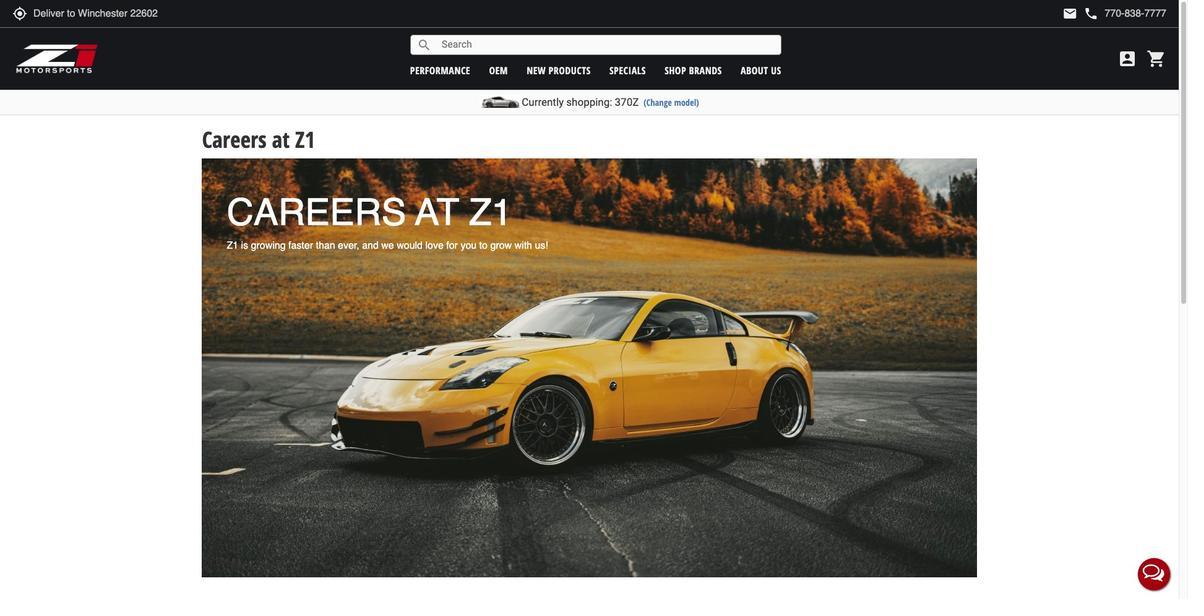 Task type: locate. For each thing, give the bounding box(es) containing it.
about us
[[741, 63, 781, 77]]

phone
[[1084, 6, 1099, 21]]

about us link
[[741, 63, 781, 77]]

free shipping!  on select z1 products shipped within the continental us. image
[[202, 158, 977, 578]]

1 horizontal spatial z1
[[295, 124, 315, 155]]

mail phone
[[1063, 6, 1099, 21]]

performance link
[[410, 63, 470, 77]]

0 vertical spatial at
[[272, 124, 290, 155]]

phone link
[[1084, 6, 1167, 21]]

0 horizontal spatial z1
[[227, 240, 238, 251]]

Search search field
[[432, 35, 781, 54]]

ever,
[[338, 240, 359, 251]]

new
[[527, 63, 546, 77]]

at
[[272, 124, 290, 155], [416, 191, 459, 234]]

brands
[[689, 63, 722, 77]]

z1 motorsports logo image
[[15, 43, 99, 74]]

0 vertical spatial z1
[[295, 124, 315, 155]]

z1
[[295, 124, 315, 155], [469, 191, 512, 234], [227, 240, 238, 251]]

shop brands
[[665, 63, 722, 77]]

oem
[[489, 63, 508, 77]]

us!
[[535, 240, 548, 251]]

careers
[[202, 124, 267, 155], [227, 191, 406, 234]]

new products link
[[527, 63, 591, 77]]

2 vertical spatial z1
[[227, 240, 238, 251]]

2 horizontal spatial z1
[[469, 191, 512, 234]]

370z
[[615, 96, 639, 108]]

oem link
[[489, 63, 508, 77]]

my_location
[[12, 6, 27, 21]]

currently
[[522, 96, 564, 108]]

products
[[549, 63, 591, 77]]

z1 is growing faster than ever, and we would love for you to grow with us!
[[227, 240, 548, 251]]

mail
[[1063, 6, 1078, 21]]

careers at z1
[[202, 124, 315, 155], [227, 191, 512, 234]]

specials
[[610, 63, 646, 77]]

would
[[397, 240, 423, 251]]

new products
[[527, 63, 591, 77]]

account_box link
[[1115, 49, 1141, 69]]

you
[[461, 240, 477, 251]]

us
[[771, 63, 781, 77]]

1 vertical spatial z1
[[469, 191, 512, 234]]

grow
[[490, 240, 512, 251]]

1 horizontal spatial at
[[416, 191, 459, 234]]

currently shopping: 370z (change model)
[[522, 96, 699, 108]]



Task type: describe. For each thing, give the bounding box(es) containing it.
model)
[[674, 97, 699, 108]]

shop brands link
[[665, 63, 722, 77]]

mail link
[[1063, 6, 1078, 21]]

and
[[362, 240, 379, 251]]

shopping_cart
[[1147, 49, 1167, 69]]

love
[[425, 240, 444, 251]]

account_box
[[1118, 49, 1137, 69]]

0 horizontal spatial at
[[272, 124, 290, 155]]

for
[[446, 240, 458, 251]]

1 vertical spatial careers at z1
[[227, 191, 512, 234]]

we
[[381, 240, 394, 251]]

(change
[[644, 97, 672, 108]]

faster
[[288, 240, 313, 251]]

is
[[241, 240, 248, 251]]

to
[[479, 240, 488, 251]]

1 vertical spatial at
[[416, 191, 459, 234]]

than
[[316, 240, 335, 251]]

with
[[515, 240, 532, 251]]

shopping:
[[566, 96, 612, 108]]

1 vertical spatial careers
[[227, 191, 406, 234]]

(change model) link
[[644, 97, 699, 108]]

shop
[[665, 63, 686, 77]]

specials link
[[610, 63, 646, 77]]

about
[[741, 63, 768, 77]]

search
[[417, 37, 432, 52]]

0 vertical spatial careers at z1
[[202, 124, 315, 155]]

performance
[[410, 63, 470, 77]]

growing
[[251, 240, 286, 251]]

0 vertical spatial careers
[[202, 124, 267, 155]]

shopping_cart link
[[1144, 49, 1167, 69]]



Task type: vqa. For each thing, say whether or not it's contained in the screenshot.
838-
no



